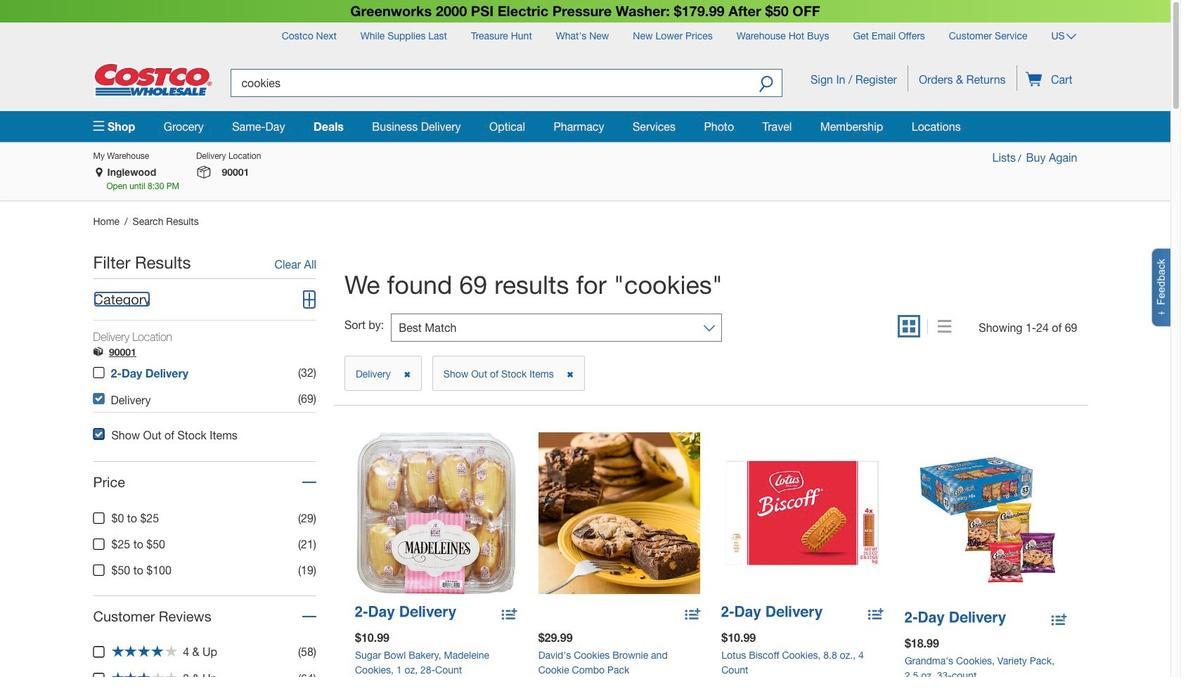 Task type: describe. For each thing, give the bounding box(es) containing it.
2-day delivery image for sugar bowl bakery, madeleine cookies, 1 oz, 28-count image
[[355, 607, 456, 620]]

main element
[[93, 111, 1078, 142]]

grandma's cookies, variety pack, 2.5 oz, 33-count image
[[905, 438, 1067, 600]]

add to list  sugar bowl bakery, madeleine cookies, 1 oz, 28-count image
[[502, 607, 517, 625]]

costco delivery location image
[[93, 347, 103, 359]]

add to list  lotus biscoff cookies, 8.8 oz., 4 count image
[[869, 607, 884, 625]]

grid view image
[[903, 320, 916, 335]]



Task type: locate. For each thing, give the bounding box(es) containing it.
costco us homepage image
[[93, 62, 213, 97]]

sugar bowl bakery, madeleine cookies, 1 oz, 28-count image
[[355, 432, 517, 595]]

david's cookies brownie and cookie combo pack image
[[539, 432, 701, 595]]

lotus biscoff cookies, 8.8 oz., 4 count image
[[722, 432, 884, 595]]

2-day delivery image
[[355, 607, 456, 620], [722, 607, 823, 620], [905, 612, 1006, 626]]

0 horizontal spatial 2-day delivery image
[[355, 607, 456, 620]]

add to list  david's cookies brownie and cookie combo pack image
[[685, 607, 701, 625]]

Search text field
[[230, 69, 751, 97], [230, 69, 751, 97]]

2 horizontal spatial 2-day delivery image
[[905, 612, 1006, 626]]

2-day delivery image for lotus biscoff cookies, 8.8 oz., 4 count image
[[722, 607, 823, 620]]

1 horizontal spatial 2-day delivery image
[[722, 607, 823, 620]]

add to list image
[[1052, 611, 1067, 625]]

list view image
[[938, 320, 952, 335]]

search image
[[759, 75, 774, 95]]



Task type: vqa. For each thing, say whether or not it's contained in the screenshot.
2, bring commerce business center up in the warehouses map section of this page icon
no



